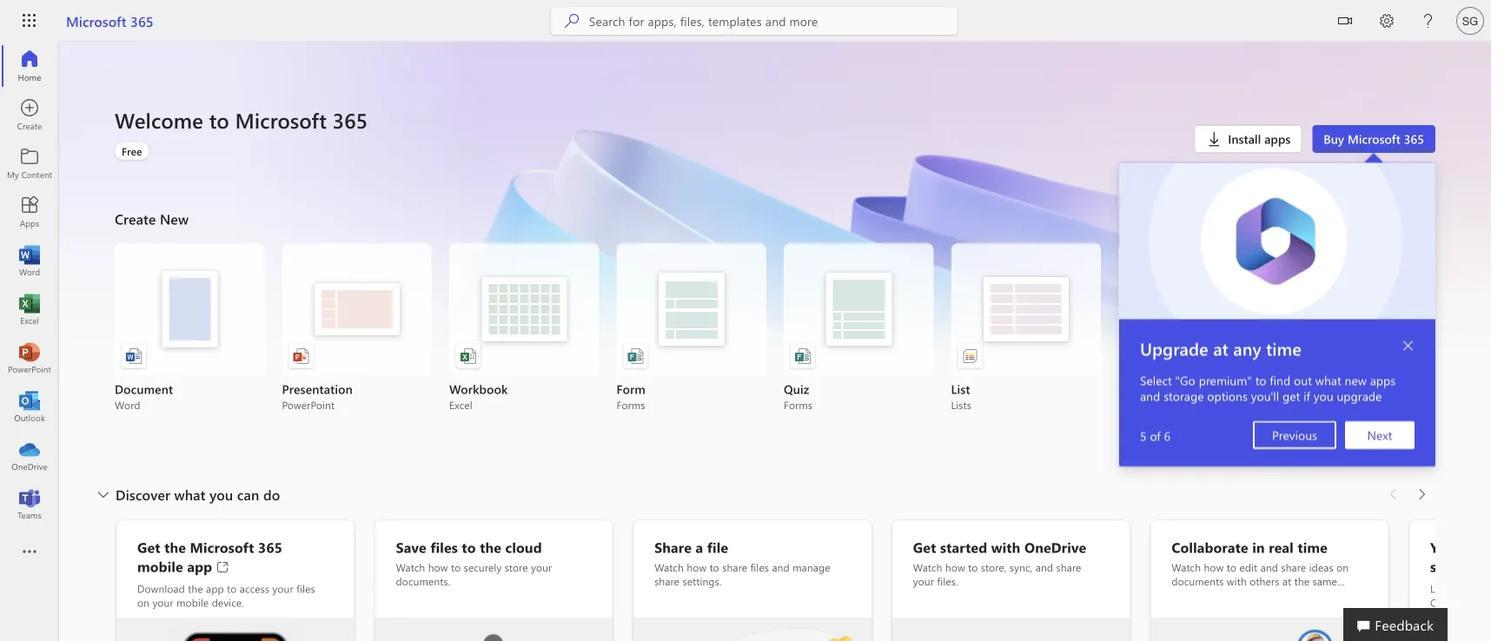 Task type: vqa. For each thing, say whether or not it's contained in the screenshot.
365 inside the button
yes



Task type: describe. For each thing, give the bounding box(es) containing it.
to inside select "go premium" to find out what new apps and storage options you'll get if you upgrade
[[1256, 372, 1267, 388]]

onedrive image
[[21, 447, 38, 464]]

at inside collaborate in real time watch how to edit and share ideas on documents with others at the same time.
[[1283, 575, 1292, 589]]

download the app to access your files on your mobile device.
[[137, 582, 315, 610]]

word
[[115, 398, 140, 412]]

excel
[[449, 398, 473, 412]]

premium"
[[1199, 372, 1252, 388]]

in inside collaborate in real time watch how to edit and share ideas on documents with others at the same time.
[[1253, 538, 1265, 557]]

previous
[[1273, 427, 1318, 443]]

feedback button
[[1344, 608, 1448, 642]]

design designer
[[1119, 381, 1160, 412]]

storage
[[1164, 388, 1204, 404]]

to left securely
[[451, 561, 461, 575]]

get started with onedrive image
[[893, 618, 1130, 642]]

next
[[1368, 427, 1393, 443]]

lists list image
[[962, 348, 979, 365]]

get the microsoft 365 mobile app
[[137, 538, 283, 576]]

welcome
[[115, 106, 203, 134]]

microsoft inside get the microsoft 365 mobile app
[[190, 538, 254, 557]]

sg
[[1463, 14, 1479, 27]]

watch inside get started with onedrive watch how to store, sync, and share your files.
[[913, 561, 943, 575]]

"go
[[1176, 372, 1196, 388]]

select "go premium" to find out what new apps and storage options you'll get if you upgrade
[[1140, 372, 1396, 404]]

next button
[[1346, 421, 1415, 449]]

upgrade at any time dialog
[[1120, 163, 1436, 467]]

learn
[[1431, 582, 1457, 596]]

new
[[160, 209, 189, 228]]

home image
[[21, 57, 38, 75]]

and inside get started with onedrive watch how to store, sync, and share your files.
[[1036, 561, 1054, 575]]

you inside select "go premium" to find out what new apps and storage options you'll get if you upgrade
[[1314, 388, 1334, 404]]

excel workbook image
[[460, 348, 477, 365]]

with inside collaborate in real time watch how to edit and share ideas on documents with others at the same time.
[[1227, 575, 1247, 589]]

do
[[263, 485, 280, 504]]

install
[[1229, 131, 1262, 147]]

device.
[[212, 596, 244, 610]]

manage
[[793, 561, 831, 575]]

collaborate
[[1172, 538, 1249, 557]]

to inside download the app to access your files on your mobile device.
[[227, 582, 237, 596]]

word image
[[21, 252, 38, 269]]

how inside share a file watch how to share files and manage share settings.
[[687, 561, 707, 575]]

time for any
[[1267, 337, 1302, 360]]

workbook excel
[[449, 381, 508, 412]]

share inside collaborate in real time watch how to edit and share ideas on documents with others at the same time.
[[1282, 561, 1307, 575]]

designer
[[1119, 398, 1160, 412]]

discover what you can do button
[[91, 481, 284, 509]]

quiz
[[784, 381, 810, 397]]

at inside "dialog"
[[1214, 337, 1229, 360]]

app inside download the app to access your files on your mobile device.
[[206, 582, 224, 596]]

365 inside get the microsoft 365 mobile app
[[258, 538, 283, 557]]

create image
[[21, 106, 38, 123]]

get started with onedrive watch how to store, sync, and share your files.
[[913, 538, 1087, 589]]

microsoft 365 banner
[[0, 0, 1492, 45]]

previous button
[[1253, 421, 1337, 449]]

powerpoint
[[282, 398, 335, 412]]

upgrade
[[1140, 337, 1209, 360]]

share a file image
[[634, 618, 872, 642]]

documents.
[[396, 575, 451, 589]]

files inside share a file watch how to share files and manage share settings.
[[751, 561, 769, 575]]

buy
[[1324, 131, 1345, 147]]

save
[[396, 538, 427, 557]]

1 vertical spatial create
[[1377, 427, 1412, 443]]

0 horizontal spatial create
[[115, 209, 156, 228]]

collaborate in real time watch how to edit and share ideas on documents with others at the same time.
[[1172, 538, 1349, 602]]

share inside get started with onedrive watch how to store, sync, and share your files.
[[1057, 561, 1082, 575]]

share down the share
[[655, 575, 680, 589]]

sg button
[[1450, 0, 1492, 42]]

share
[[655, 538, 692, 557]]

store
[[505, 561, 528, 575]]

ideas
[[1310, 561, 1334, 575]]

free
[[122, 144, 142, 158]]

welcome to microsoft 365
[[115, 106, 368, 134]]

watch inside collaborate in real time watch how to edit and share ideas on documents with others at the same time.
[[1172, 561, 1201, 575]]

out
[[1294, 372, 1313, 388]]

feedback
[[1375, 615, 1434, 634]]

microsoft inside buy microsoft 365 button
[[1348, 131, 1401, 147]]


[[1402, 339, 1416, 353]]

your all-in-one video studio image
[[1410, 618, 1492, 642]]

 button
[[1325, 0, 1367, 45]]

clipchamp
[[1286, 398, 1336, 412]]

 button
[[1395, 332, 1423, 360]]

document word
[[115, 381, 173, 412]]

file
[[707, 538, 729, 557]]

watch inside save files to the cloud watch how to securely store your documents.
[[396, 561, 425, 575]]

discover what you can do
[[116, 485, 280, 504]]

to up securely
[[462, 538, 476, 557]]

365 inside button
[[1404, 131, 1425, 147]]

in for your
[[1486, 538, 1492, 557]]

options
[[1208, 388, 1248, 404]]

get the microsoft 365 mobile app image
[[116, 618, 354, 642]]

your left device.
[[153, 596, 174, 610]]

get for get the microsoft 365 mobile app
[[137, 538, 160, 557]]

discover
[[116, 485, 170, 504]]

to inside get started with onedrive watch how to store, sync, and share your files.
[[969, 561, 978, 575]]

presentation
[[282, 381, 353, 397]]

all-
[[1465, 538, 1486, 557]]

lists
[[951, 398, 972, 412]]

your inside save files to the cloud watch how to securely store your documents.
[[531, 561, 552, 575]]

video clipchamp
[[1286, 381, 1336, 412]]

install apps
[[1229, 131, 1291, 147]]

a
[[696, 538, 703, 557]]

next image
[[1413, 481, 1431, 509]]

my content image
[[21, 155, 38, 172]]

access
[[240, 582, 270, 596]]

new quiz image
[[795, 348, 812, 365]]

you'll
[[1252, 388, 1280, 404]]

to right the welcome
[[209, 106, 229, 134]]

started
[[941, 538, 988, 557]]

how inside get started with onedrive watch how to store, sync, and share your files.
[[946, 561, 966, 575]]

more
[[1333, 427, 1361, 443]]

apps inside button
[[1265, 131, 1291, 147]]

mobile inside download the app to access your files on your mobile device.
[[177, 596, 209, 610]]

app inside get the microsoft 365 mobile app
[[187, 557, 212, 576]]

share a file watch how to share files and manage share settings.
[[655, 538, 831, 589]]

list containing document
[[115, 243, 1436, 412]]

upgrade
[[1337, 388, 1382, 404]]

and inside collaborate in real time watch how to edit and share ideas on documents with others at the same time.
[[1261, 561, 1279, 575]]



Task type: locate. For each thing, give the bounding box(es) containing it.
collaborate in real time image
[[1151, 618, 1389, 642]]

to inside your all-in learn how to
[[1482, 582, 1492, 596]]

0 horizontal spatial at
[[1214, 337, 1229, 360]]

edit
[[1240, 561, 1258, 575]]

what inside select "go premium" to find out what new apps and storage options you'll get if you upgrade
[[1316, 372, 1342, 388]]

1 vertical spatial with
[[1227, 575, 1247, 589]]

1 horizontal spatial with
[[1227, 575, 1247, 589]]

you inside dropdown button
[[210, 485, 233, 504]]

buy microsoft 365 button
[[1313, 125, 1436, 153]]

microsoft
[[66, 11, 127, 30], [235, 106, 327, 134], [1348, 131, 1401, 147], [190, 538, 254, 557]]

files right access
[[297, 582, 315, 596]]

and inside select "go premium" to find out what new apps and storage options you'll get if you upgrade
[[1140, 388, 1161, 404]]

on inside download the app to access your files on your mobile device.
[[137, 596, 150, 610]]

see more in create
[[1310, 427, 1412, 443]]

your inside get started with onedrive watch how to store, sync, and share your files.
[[913, 575, 935, 589]]

form forms
[[617, 381, 646, 412]]

and down onedrive
[[1036, 561, 1054, 575]]

time
[[1267, 337, 1302, 360], [1298, 538, 1328, 557]]

and inside share a file watch how to share files and manage share settings.
[[772, 561, 790, 575]]

to
[[209, 106, 229, 134], [1256, 372, 1267, 388], [462, 538, 476, 557], [451, 561, 461, 575], [710, 561, 720, 575], [969, 561, 978, 575], [1227, 561, 1237, 575], [227, 582, 237, 596], [1482, 582, 1492, 596]]

store,
[[981, 561, 1007, 575]]

1 horizontal spatial what
[[1316, 372, 1342, 388]]

on right ideas
[[1337, 561, 1349, 575]]

securely
[[464, 561, 502, 575]]

upgrade at any time
[[1140, 337, 1302, 360]]

and right the edit
[[1261, 561, 1279, 575]]

the inside get the microsoft 365 mobile app
[[164, 538, 186, 557]]

time.
[[1172, 589, 1195, 602]]

3 watch from the left
[[913, 561, 943, 575]]

time up ideas
[[1298, 538, 1328, 557]]

save files to the cloud watch how to securely store your documents.
[[396, 538, 552, 589]]

0 vertical spatial you
[[1314, 388, 1334, 404]]

0 horizontal spatial in
[[1253, 538, 1265, 557]]

form
[[617, 381, 646, 397]]

2 get from the left
[[913, 538, 937, 557]]

powerpoint image
[[21, 349, 38, 367]]

how inside your all-in learn how to
[[1460, 582, 1479, 596]]

how inside save files to the cloud watch how to securely store your documents.
[[428, 561, 448, 575]]

designer design image
[[1129, 348, 1147, 365]]


[[1339, 14, 1353, 28]]

forms down quiz
[[784, 398, 813, 412]]

can
[[237, 485, 259, 504]]

watch up time.
[[1172, 561, 1201, 575]]

1 forms from the left
[[617, 398, 646, 412]]

1 vertical spatial at
[[1283, 575, 1292, 589]]

create
[[115, 209, 156, 228], [1377, 427, 1412, 443]]

files inside save files to the cloud watch how to securely store your documents.
[[431, 538, 458, 557]]

2 forms from the left
[[784, 398, 813, 412]]

any
[[1234, 337, 1262, 360]]

5
[[1140, 427, 1147, 443]]

your right access
[[273, 582, 294, 596]]

none search field inside microsoft 365 banner
[[551, 7, 958, 35]]

0 horizontal spatial what
[[174, 485, 206, 504]]

to left 'store,'
[[969, 561, 978, 575]]

1 horizontal spatial forms
[[784, 398, 813, 412]]

watch inside share a file watch how to share files and manage share settings.
[[655, 561, 684, 575]]

1 horizontal spatial create
[[1377, 427, 1412, 443]]

in inside create new element
[[1364, 427, 1374, 443]]

forms down form
[[617, 398, 646, 412]]

the inside download the app to access your files on your mobile device.
[[188, 582, 203, 596]]

1 horizontal spatial on
[[1337, 561, 1349, 575]]

apps right 'new'
[[1371, 372, 1396, 388]]

navigation
[[0, 42, 59, 529]]

select
[[1140, 372, 1172, 388]]

watch down started
[[913, 561, 943, 575]]

forms inside the form forms
[[617, 398, 646, 412]]

excel image
[[21, 301, 38, 318]]

this account doesn't have a microsoft 365 subscription. click to view your benefits. tooltip
[[115, 143, 149, 160]]

get inside get the microsoft 365 mobile app
[[137, 538, 160, 557]]

download
[[137, 582, 185, 596]]

how left securely
[[428, 561, 448, 575]]

buy microsoft 365
[[1324, 131, 1425, 147]]

files.
[[937, 575, 959, 589]]

1 watch from the left
[[396, 561, 425, 575]]

with
[[992, 538, 1021, 557], [1227, 575, 1247, 589]]

share down file at the bottom
[[723, 561, 748, 575]]

document
[[115, 381, 173, 397]]

1 vertical spatial app
[[206, 582, 224, 596]]

with left others
[[1227, 575, 1247, 589]]

what right the discover
[[174, 485, 206, 504]]

apps image
[[21, 203, 38, 221]]

design
[[1119, 381, 1157, 397]]

time inside "dialog"
[[1267, 337, 1302, 360]]

to down 'all-'
[[1482, 582, 1492, 596]]

forms survey image
[[627, 348, 645, 365]]

microsoft 365
[[66, 11, 154, 30]]

to left find
[[1256, 372, 1267, 388]]

the left same on the right
[[1295, 575, 1310, 589]]

your
[[531, 561, 552, 575], [913, 575, 935, 589], [273, 582, 294, 596], [153, 596, 174, 610]]

1 vertical spatial what
[[174, 485, 206, 504]]

mobile inside get the microsoft 365 mobile app
[[137, 557, 183, 576]]

files inside download the app to access your files on your mobile device.
[[297, 582, 315, 596]]

0 vertical spatial app
[[187, 557, 212, 576]]

1 vertical spatial apps
[[1371, 372, 1396, 388]]

app down get the microsoft 365 mobile app
[[206, 582, 224, 596]]

create new element
[[115, 205, 1436, 481]]

create left new
[[115, 209, 156, 228]]

onedrive
[[1025, 538, 1087, 557]]

time for real
[[1298, 538, 1328, 557]]

in right more
[[1364, 427, 1374, 443]]

1 horizontal spatial in
[[1364, 427, 1374, 443]]

the inside collaborate in real time watch how to edit and share ideas on documents with others at the same time.
[[1295, 575, 1310, 589]]

0 vertical spatial with
[[992, 538, 1021, 557]]

mobile
[[137, 557, 183, 576], [177, 596, 209, 610]]

at left any
[[1214, 337, 1229, 360]]

your right store
[[531, 561, 552, 575]]

time inside collaborate in real time watch how to edit and share ideas on documents with others at the same time.
[[1298, 538, 1328, 557]]

how
[[428, 561, 448, 575], [687, 561, 707, 575], [946, 561, 966, 575], [1204, 561, 1224, 575], [1460, 582, 1479, 596]]

with inside get started with onedrive watch how to store, sync, and share your files.
[[992, 538, 1021, 557]]

0 horizontal spatial with
[[992, 538, 1021, 557]]

0 horizontal spatial forms
[[617, 398, 646, 412]]

watch
[[396, 561, 425, 575], [655, 561, 684, 575], [913, 561, 943, 575], [1172, 561, 1201, 575]]

cloud
[[506, 538, 542, 557]]

1 get from the left
[[137, 538, 160, 557]]

time up find
[[1267, 337, 1302, 360]]

microsoft inside microsoft 365 banner
[[66, 11, 127, 30]]

view more apps image
[[21, 544, 38, 562]]

and left storage
[[1140, 388, 1161, 404]]

on inside collaborate in real time watch how to edit and share ideas on documents with others at the same time.
[[1337, 561, 1349, 575]]

0 vertical spatial mobile
[[137, 557, 183, 576]]

powerpoint presentation image
[[293, 348, 310, 365]]

files
[[431, 538, 458, 557], [751, 561, 769, 575], [297, 582, 315, 596]]

real
[[1269, 538, 1294, 557]]

see more in create link
[[1308, 425, 1436, 446]]

others
[[1250, 575, 1280, 589]]

0 horizontal spatial apps
[[1265, 131, 1291, 147]]

teams image
[[21, 495, 38, 513]]

1 vertical spatial you
[[210, 485, 233, 504]]

clipchamp video image
[[1297, 348, 1314, 365]]

4 watch from the left
[[1172, 561, 1201, 575]]

get
[[1283, 388, 1301, 404]]

1 horizontal spatial apps
[[1371, 372, 1396, 388]]

365
[[130, 11, 154, 30], [333, 106, 368, 134], [1404, 131, 1425, 147], [258, 538, 283, 557]]

your left files.
[[913, 575, 935, 589]]

designer design image
[[1129, 348, 1147, 365]]

what inside discover what you can do dropdown button
[[174, 485, 206, 504]]

to down file at the bottom
[[710, 561, 720, 575]]

the up securely
[[480, 538, 502, 557]]

forms for quiz
[[784, 398, 813, 412]]

1 vertical spatial on
[[137, 596, 150, 610]]

the inside save files to the cloud watch how to securely store your documents.
[[480, 538, 502, 557]]

how down collaborate
[[1204, 561, 1224, 575]]

0 vertical spatial create
[[115, 209, 156, 228]]

share down real
[[1282, 561, 1307, 575]]

video
[[1286, 381, 1319, 397]]

5 of 6
[[1140, 427, 1171, 443]]

0 vertical spatial files
[[431, 538, 458, 557]]

0 vertical spatial on
[[1337, 561, 1349, 575]]

get left started
[[913, 538, 937, 557]]

forms for form
[[617, 398, 646, 412]]

in right your
[[1486, 538, 1492, 557]]

2 horizontal spatial files
[[751, 561, 769, 575]]

list
[[115, 243, 1436, 412]]

on
[[1337, 561, 1349, 575], [137, 596, 150, 610]]

to inside collaborate in real time watch how to edit and share ideas on documents with others at the same time.
[[1227, 561, 1237, 575]]

2 watch from the left
[[655, 561, 684, 575]]

how inside collaborate in real time watch how to edit and share ideas on documents with others at the same time.
[[1204, 561, 1224, 575]]

find
[[1270, 372, 1291, 388]]

presentation powerpoint
[[282, 381, 353, 412]]

apps
[[1265, 131, 1291, 147], [1371, 372, 1396, 388]]

get up download
[[137, 538, 160, 557]]

workbook
[[449, 381, 508, 397]]

files right save at the bottom
[[431, 538, 458, 557]]

in
[[1364, 427, 1374, 443], [1253, 538, 1265, 557], [1486, 538, 1492, 557]]

Search box. Suggestions appear as you type. search field
[[589, 7, 958, 35]]

1 horizontal spatial at
[[1283, 575, 1292, 589]]

watch down the share
[[655, 561, 684, 575]]

in up the edit
[[1253, 538, 1265, 557]]

to left the edit
[[1227, 561, 1237, 575]]

mobile up download
[[137, 557, 183, 576]]

2 vertical spatial files
[[297, 582, 315, 596]]

at right others
[[1283, 575, 1292, 589]]

you
[[1314, 388, 1334, 404], [210, 485, 233, 504]]

settings.
[[683, 575, 722, 589]]

0 vertical spatial at
[[1214, 337, 1229, 360]]

see
[[1310, 427, 1329, 443]]

and left 'manage'
[[772, 561, 790, 575]]

watch down save at the bottom
[[396, 561, 425, 575]]

how down started
[[946, 561, 966, 575]]

in inside your all-in learn how to
[[1486, 538, 1492, 557]]

list lists
[[951, 381, 972, 412]]

apps inside select "go premium" to find out what new apps and storage options you'll get if you upgrade
[[1371, 372, 1396, 388]]

the
[[164, 538, 186, 557], [480, 538, 502, 557], [1295, 575, 1310, 589], [188, 582, 203, 596]]

at
[[1214, 337, 1229, 360], [1283, 575, 1292, 589]]

1 vertical spatial mobile
[[177, 596, 209, 610]]

quiz forms
[[784, 381, 813, 412]]

2 horizontal spatial in
[[1486, 538, 1492, 557]]

same
[[1313, 575, 1338, 589]]

get
[[137, 538, 160, 557], [913, 538, 937, 557]]

you right if
[[1314, 388, 1334, 404]]

in for see
[[1364, 427, 1374, 443]]

documents
[[1172, 575, 1224, 589]]

mobile left device.
[[177, 596, 209, 610]]

0 horizontal spatial on
[[137, 596, 150, 610]]

app up download the app to access your files on your mobile device.
[[187, 557, 212, 576]]

create new
[[115, 209, 189, 228]]

on down get the microsoft 365 mobile app
[[137, 596, 150, 610]]

how right learn on the right
[[1460, 582, 1479, 596]]

new
[[1345, 372, 1367, 388]]

get inside get started with onedrive watch how to store, sync, and share your files.
[[913, 538, 937, 557]]

apps right install
[[1265, 131, 1291, 147]]

share
[[723, 561, 748, 575], [1057, 561, 1082, 575], [1282, 561, 1307, 575], [655, 575, 680, 589]]

1 horizontal spatial get
[[913, 538, 937, 557]]

what right out
[[1316, 372, 1342, 388]]

6
[[1164, 427, 1171, 443]]

1 vertical spatial time
[[1298, 538, 1328, 557]]

1 horizontal spatial files
[[431, 538, 458, 557]]

0 horizontal spatial get
[[137, 538, 160, 557]]

your
[[1431, 538, 1461, 557]]

None search field
[[551, 7, 958, 35]]

you left can
[[210, 485, 233, 504]]

1 horizontal spatial you
[[1314, 388, 1334, 404]]

0 horizontal spatial you
[[210, 485, 233, 504]]

0 vertical spatial what
[[1316, 372, 1342, 388]]

create right more
[[1377, 427, 1412, 443]]

share down onedrive
[[1057, 561, 1082, 575]]

outlook image
[[21, 398, 38, 416]]

your all-in learn how to
[[1431, 538, 1492, 610]]

0 vertical spatial time
[[1267, 337, 1302, 360]]

sync,
[[1010, 561, 1033, 575]]

word document image
[[125, 348, 143, 365]]

365 inside banner
[[130, 11, 154, 30]]

0 horizontal spatial files
[[297, 582, 315, 596]]

get for get started with onedrive watch how to store, sync, and share your files.
[[913, 538, 937, 557]]

save files to the cloud image
[[375, 618, 613, 642]]

0 vertical spatial apps
[[1265, 131, 1291, 147]]

the right download
[[188, 582, 203, 596]]

list
[[951, 381, 971, 397]]

to left access
[[227, 582, 237, 596]]

upgrade at any time heading
[[1140, 337, 1394, 360]]

with up 'store,'
[[992, 538, 1021, 557]]

how down a at the left of page
[[687, 561, 707, 575]]

files left 'manage'
[[751, 561, 769, 575]]

1 vertical spatial files
[[751, 561, 769, 575]]

the up download
[[164, 538, 186, 557]]

to inside share a file watch how to share files and manage share settings.
[[710, 561, 720, 575]]

of
[[1150, 427, 1161, 443]]

and
[[1140, 388, 1161, 404], [772, 561, 790, 575], [1036, 561, 1054, 575], [1261, 561, 1279, 575]]



